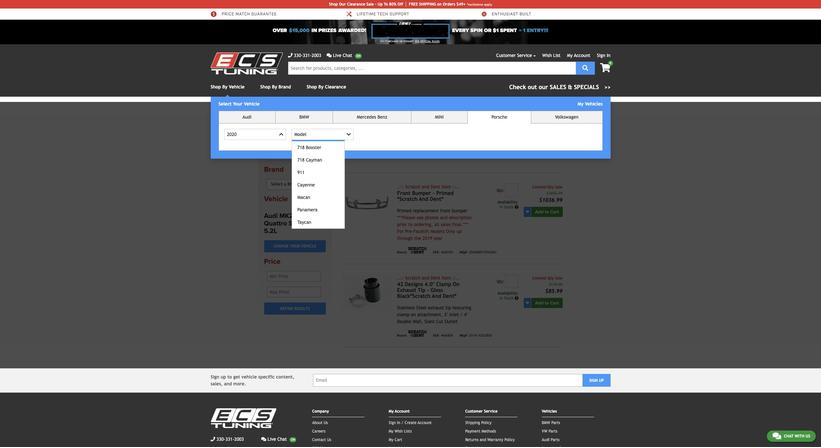 Task type: describe. For each thing, give the bounding box(es) containing it.
purchase
[[385, 40, 399, 43]]

live for the top phone icon's live chat link
[[333, 53, 341, 58]]

shop by vehicle link
[[211, 84, 245, 89]]

dent* inside scratch and dent item 42 designs 4.0" clamp on exhaust tip - gloss black*scratch and dent*
[[443, 293, 457, 299]]

0 vertical spatial policy
[[481, 421, 492, 425]]

your
[[233, 101, 243, 107]]

mfg#: sd4s0807103agru
[[460, 251, 497, 254]]

to inside sign up to get vehicle specific content, sales, and more.
[[228, 374, 232, 380]]

gloss
[[431, 287, 443, 293]]

only
[[446, 229, 455, 234]]

2003 for the top phone icon's live chat link "330-331-2003" link
[[312, 53, 321, 58]]

off
[[398, 2, 403, 7]]

42
[[397, 281, 403, 287]]

lists
[[404, 429, 412, 434]]

1
[[523, 27, 526, 34]]

tab list containing audi
[[218, 111, 603, 229]]

scratch & dent - corporate logo image for exhaust
[[409, 330, 427, 337]]

parts for the vw parts link
[[549, 429, 558, 434]]

returns
[[465, 438, 479, 442]]

every
[[452, 27, 469, 34]]

330-331-2003 link for live chat link associated with the bottom phone icon
[[211, 436, 244, 443]]

built
[[520, 12, 532, 17]]

es#4620103 - sd4s0807103agru - front bumper - primed *scratch and dent* - primed replacement front bumper - scratch & dent - audi image
[[342, 183, 392, 221]]

2019
[[423, 236, 432, 241]]

comments image
[[327, 53, 332, 58]]

qty for $85.99
[[548, 276, 554, 281]]

year
[[434, 236, 443, 241]]

get
[[233, 374, 240, 380]]

2 horizontal spatial r8
[[505, 108, 511, 113]]

live chat link for the bottom phone icon
[[261, 436, 296, 443]]

qty: for $1036.99
[[497, 188, 504, 193]]

over
[[273, 27, 287, 34]]

0 vertical spatial sale
[[366, 2, 374, 7]]

chat with us link
[[767, 431, 816, 442]]

brand: for front bumper - primed *scratch and dent*
[[397, 251, 407, 254]]

vehicle for select your vehicle
[[244, 101, 260, 107]]

change your vehicle link
[[264, 240, 326, 252]]

1 horizontal spatial audi parts link
[[542, 438, 560, 442]]

prior
[[397, 222, 407, 227]]

every spin or $1 spent = 1 entry!!!
[[452, 27, 548, 34]]

front bumper - primed *scratch and dent* link
[[397, 190, 454, 202]]

2 horizontal spatial account
[[574, 53, 590, 58]]

330-331-2003 link for the top phone icon's live chat link
[[288, 52, 321, 59]]

featuring
[[452, 305, 471, 310]]

primed replacement front bumper ***please see photos and description prior to ordering, all sales final.*** for pre-facelift models only up through the 2019 year
[[397, 208, 472, 241]]

customer inside popup button
[[496, 53, 516, 58]]

returns and warranty policy link
[[465, 438, 515, 442]]

returns and warranty policy
[[465, 438, 515, 442]]

enthusiast built link
[[481, 11, 532, 17]]

audi inside audi mk2 r8 quattro spyder v10 5.2l
[[264, 212, 278, 220]]

sign in / create account link
[[389, 421, 432, 425]]

wish list link
[[542, 53, 561, 58]]

live chat link for the top phone icon
[[327, 52, 362, 59]]

shopping cart image
[[600, 63, 611, 72]]

ecs tuning 'spin to win' contest logo image
[[372, 22, 450, 39]]

shop for shop by brand
[[260, 84, 271, 89]]

0 vertical spatial my account
[[567, 53, 590, 58]]

by for vehicle
[[222, 84, 228, 89]]

es#4666826 - ex-91-62cgbsd - 42 designs 4.0" clamp on exhaust tip - gloss black*scratch and dent* - stainless steel exhaust tip featuring clamp on attachment. 3" inlet / 4" double wall, slant cut outlet - scratch & dent - audi bmw volkswagen image
[[342, 275, 392, 312]]

2003 for "330-331-2003" link for live chat link associated with the bottom phone icon
[[234, 437, 244, 442]]

1 horizontal spatial 5.2l
[[344, 106, 352, 111]]

in stock for $1036.99
[[500, 205, 515, 209]]

1 vertical spatial customer service
[[465, 409, 498, 414]]

orders
[[443, 2, 455, 7]]

live chat for live chat link associated with the bottom phone icon
[[268, 437, 287, 442]]

2 horizontal spatial spyder
[[528, 108, 542, 113]]

audi mk2 r8 quattro spyder v10 5.2l up your
[[264, 212, 323, 235]]

about
[[312, 421, 323, 425]]

us right with
[[806, 434, 810, 439]]

vehicle for change your vehicle
[[301, 244, 317, 249]]

macan
[[297, 195, 310, 200]]

dent for clamp
[[431, 275, 440, 281]]

my vehicles link
[[578, 101, 603, 107]]

scratch for designs
[[405, 275, 421, 281]]

item for primed
[[442, 184, 451, 189]]

by for brand
[[272, 84, 277, 89]]

pre-
[[405, 229, 414, 234]]

1 horizontal spatial r8
[[303, 106, 308, 111]]

sign for sign up to get vehicle specific content, sales, and more.
[[211, 374, 219, 380]]

payment
[[465, 429, 480, 434]]

sign in
[[597, 53, 611, 58]]

my account link
[[567, 53, 590, 58]]

91-
[[474, 334, 479, 337]]

dent* inside scratch and dent item front bumper - primed *scratch and dent*
[[430, 196, 444, 202]]

us for contact us
[[327, 438, 331, 442]]

tip
[[445, 305, 451, 310]]

enthusiast
[[492, 12, 518, 17]]

wish list
[[542, 53, 561, 58]]

live chat for the top phone icon's live chat link
[[333, 53, 352, 58]]

0 horizontal spatial service
[[484, 409, 498, 414]]

$1892.99
[[547, 191, 563, 196]]

2 vertical spatial cart
[[395, 438, 402, 442]]

boxster
[[306, 145, 321, 150]]

my for my cart link
[[389, 438, 394, 442]]

lifetime tech support
[[357, 12, 409, 17]]

sign up to get vehicle specific content, sales, and more.
[[211, 374, 294, 386]]

wall,
[[413, 319, 423, 324]]

3"
[[444, 312, 448, 317]]

62cgbsd
[[479, 334, 492, 337]]

primed inside primed replacement front bumper ***please see photos and description prior to ordering, all sales final.*** for pre-facelift models only up through the 2019 year
[[397, 208, 411, 213]]

1 vertical spatial brand
[[264, 165, 284, 174]]

to down "$1036.99"
[[545, 209, 549, 215]]

1 vertical spatial vehicles
[[542, 409, 557, 414]]

es#: 4620103
[[433, 251, 453, 254]]

1 horizontal spatial spyder
[[324, 106, 336, 111]]

price for price
[[264, 257, 281, 266]]

mini
[[435, 114, 444, 120]]

vw parts
[[542, 429, 558, 434]]

category
[[264, 131, 294, 139]]

bmw for bmw
[[299, 114, 309, 120]]

add to wish list image
[[526, 210, 529, 213]]

bumper
[[412, 190, 431, 196]]

price for price match guarantee
[[222, 12, 234, 17]]

content,
[[276, 374, 294, 380]]

sale for front bumper - primed *scratch and dent*
[[555, 185, 563, 189]]

my for the my wish lists link
[[389, 429, 394, 434]]

1 ecs tuning image from the top
[[211, 52, 283, 74]]

qty: for $85.99
[[497, 279, 504, 284]]

on inside stainless steel exhaust tip featuring clamp on attachment. 3" inlet / 4" double wall, slant cut outlet
[[411, 312, 416, 317]]

availability: for $1036.99
[[498, 200, 519, 204]]

es#: for dent*
[[433, 251, 440, 254]]

facelift
[[414, 229, 429, 234]]

sign for sign up
[[589, 378, 598, 383]]

no purchase necessary. see official rules .
[[381, 40, 440, 43]]

Search text field
[[288, 62, 576, 75]]

0 vertical spatial audi parts link
[[264, 106, 285, 111]]

up
[[378, 2, 383, 7]]

audi parts for right audi parts link
[[542, 438, 560, 442]]

my for my vehicles link
[[578, 101, 584, 107]]

exhaust
[[397, 287, 416, 293]]

my vehicles
[[578, 101, 603, 107]]

1 horizontal spatial quattro
[[309, 106, 322, 111]]

330- for the top phone icon
[[294, 53, 303, 58]]

spent
[[500, 27, 517, 34]]

customer service button
[[496, 52, 536, 59]]

by for clearance
[[318, 84, 324, 89]]

0 horizontal spatial wish
[[395, 429, 403, 434]]

r8 inside audi mk2 r8 quattro spyder v10 5.2l
[[295, 212, 303, 220]]

up for sign up
[[599, 378, 604, 383]]

sign for sign in
[[597, 53, 605, 58]]

availability: for $85.99
[[498, 291, 519, 296]]

audi mk2 r8 quattro spyder v10 5.2l up porsche
[[484, 108, 561, 113]]

ship
[[419, 2, 427, 7]]

and inside scratch and dent item front bumper - primed *scratch and dent*
[[419, 196, 428, 202]]

bumper
[[452, 208, 468, 213]]

718 boxster
[[297, 145, 321, 150]]

sign for sign in / create account
[[389, 421, 396, 425]]

stock for $1036.99
[[504, 205, 514, 209]]

necessary.
[[399, 40, 414, 43]]

shop for shop by vehicle
[[211, 84, 221, 89]]

mk2 inside audi mk2 r8 quattro spyder v10 5.2l
[[279, 212, 293, 220]]

0 horizontal spatial /
[[402, 421, 404, 425]]

shop our clearance sale - up to 80% off
[[329, 2, 403, 7]]

0 vertical spatial brand
[[279, 84, 291, 89]]

service inside popup button
[[517, 53, 532, 58]]

0 vertical spatial phone image
[[288, 53, 293, 58]]

1 horizontal spatial on
[[437, 2, 442, 7]]

2 vertical spatial account
[[418, 421, 432, 425]]

stainless
[[397, 305, 415, 310]]

0 horizontal spatial customer
[[465, 409, 483, 414]]

cart for $1036.99
[[550, 209, 559, 215]]

refine
[[280, 306, 293, 311]]

steel
[[416, 305, 427, 310]]

quattro inside audi mk2 r8 quattro spyder v10 5.2l
[[264, 220, 287, 227]]

330-331-2003 for "330-331-2003" link for live chat link associated with the bottom phone icon
[[217, 437, 244, 442]]

models
[[431, 229, 445, 234]]

0 horizontal spatial my account
[[389, 409, 410, 414]]

question circle image for $1036.99
[[515, 205, 519, 209]]

item for clamp
[[442, 275, 451, 281]]

spyder inside audi mk2 r8 quattro spyder v10 5.2l
[[289, 220, 310, 227]]

$49+
[[457, 2, 466, 7]]

refine results link
[[264, 303, 326, 315]]

my up my wish lists in the bottom of the page
[[389, 409, 394, 414]]

331- for the bottom phone icon
[[225, 437, 234, 442]]

shipping
[[465, 421, 480, 425]]

2 horizontal spatial v10
[[543, 108, 551, 113]]

2 horizontal spatial 5.2l
[[552, 108, 561, 113]]

bmw for bmw parts
[[542, 421, 550, 425]]

about us
[[312, 421, 328, 425]]

limited for $1036.99
[[532, 185, 546, 189]]

$15,000
[[289, 27, 310, 34]]

or
[[484, 27, 492, 34]]

clearance right our
[[347, 2, 365, 7]]

$1036.99
[[539, 197, 563, 203]]

718 for 718 boxster
[[297, 145, 305, 150]]

more.
[[233, 381, 246, 386]]

sales
[[550, 84, 566, 90]]

sales & specials link
[[509, 83, 611, 91]]

sign up button
[[583, 374, 611, 387]]

about us link
[[312, 421, 328, 425]]

0 vertical spatial vehicles
[[585, 101, 603, 107]]

and for returns and warranty policy
[[480, 438, 486, 442]]

5.2l inside audi mk2 r8 quattro spyder v10 5.2l
[[264, 227, 277, 235]]

customer service inside popup button
[[496, 53, 532, 58]]

1 vertical spatial policy
[[505, 438, 515, 442]]

audi mk2 r8 quattro spyder v10 5.2l link
[[286, 106, 355, 111]]

0 vertical spatial -
[[375, 2, 377, 7]]

to inside primed replacement front bumper ***please see photos and description prior to ordering, all sales final.*** for pre-facelift models only up through the 2019 year
[[408, 222, 413, 227]]

my wish lists link
[[389, 429, 412, 434]]

ping
[[427, 2, 436, 7]]

prizes
[[318, 27, 337, 34]]

es#: 4666826
[[433, 334, 453, 337]]



Task type: vqa. For each thing, say whether or not it's contained in the screenshot.
parts,
no



Task type: locate. For each thing, give the bounding box(es) containing it.
dent* up tip
[[443, 293, 457, 299]]

scratch inside scratch and dent item front bumper - primed *scratch and dent*
[[405, 184, 421, 189]]

scratch & dent - corporate logo image down wall,
[[409, 330, 427, 337]]

brand: for 42 designs 4.0" clamp on exhaust tip - gloss black*scratch and dent*
[[397, 334, 407, 337]]

0 vertical spatial service
[[517, 53, 532, 58]]

question circle image for $85.99
[[515, 296, 519, 300]]

2 by from the left
[[272, 84, 277, 89]]

1 availability: from the top
[[498, 200, 519, 204]]

v10 down shop by clearance
[[337, 106, 343, 111]]

qty inside limited qty sale $1892.99 $1036.99
[[548, 185, 554, 189]]

*scratch
[[397, 196, 418, 202]]

my for the my account link
[[567, 53, 573, 58]]

2 ecs tuning image from the top
[[211, 408, 276, 428]]

$85.99
[[545, 288, 563, 294]]

sign in / create account
[[389, 421, 432, 425]]

0 vertical spatial scratch & dent - corporate logo image
[[409, 247, 427, 254]]

careers link
[[312, 429, 326, 434]]

parts down shop by brand link
[[273, 106, 282, 111]]

v10 down panamera
[[311, 220, 323, 227]]

/ inside stainless steel exhaust tip featuring clamp on attachment. 3" inlet / 4" double wall, slant cut outlet
[[460, 312, 463, 317]]

2 scratch from the top
[[405, 275, 421, 281]]

1 vertical spatial add to cart button
[[531, 298, 563, 308]]

add to cart for $85.99
[[535, 300, 559, 306]]

5.2l up change at the bottom left of the page
[[264, 227, 277, 235]]

None number field
[[506, 183, 519, 197], [506, 275, 519, 288], [506, 183, 519, 197], [506, 275, 519, 288]]

comments image for live
[[261, 437, 266, 441]]

price down change at the bottom left of the page
[[264, 257, 281, 266]]

1 stock from the top
[[504, 205, 514, 209]]

add right add to wish list icon at the right bottom of page
[[535, 300, 544, 306]]

bmw up model
[[299, 114, 309, 120]]

v10
[[337, 106, 343, 111], [543, 108, 551, 113], [311, 220, 323, 227]]

1 add to cart from the top
[[535, 209, 559, 215]]

rules
[[432, 40, 440, 43]]

.
[[440, 40, 440, 43]]

scratch up bumper
[[405, 184, 421, 189]]

parts right vw
[[549, 429, 558, 434]]

2 es#: from the top
[[433, 334, 440, 337]]

0 vertical spatial limited
[[532, 185, 546, 189]]

see official rules link
[[415, 40, 440, 44]]

0 vertical spatial qty
[[548, 185, 554, 189]]

- left "up"
[[375, 2, 377, 7]]

comments image
[[773, 432, 782, 440], [261, 437, 266, 441]]

2 stock from the top
[[504, 296, 514, 301]]

1 vertical spatial dent*
[[443, 293, 457, 299]]

1 horizontal spatial phone image
[[288, 53, 293, 58]]

1 horizontal spatial audi parts
[[542, 438, 560, 442]]

shop for shop our clearance sale - up to 80% off
[[329, 2, 338, 7]]

1 by from the left
[[222, 84, 228, 89]]

1 es#: from the top
[[433, 251, 440, 254]]

audi parts down the vw parts link
[[542, 438, 560, 442]]

3 by from the left
[[318, 84, 324, 89]]

scratch & dent - corporate logo image down the 'the'
[[409, 247, 427, 254]]

my account up search icon at right top
[[567, 53, 590, 58]]

my wish lists
[[389, 429, 412, 434]]

0 horizontal spatial 330-331-2003
[[217, 437, 244, 442]]

parts for bmw parts link
[[551, 421, 560, 425]]

1 horizontal spatial comments image
[[773, 432, 782, 440]]

1 vertical spatial add to cart
[[535, 300, 559, 306]]

0 horizontal spatial r8
[[295, 212, 303, 220]]

Min Price number field
[[267, 271, 321, 282]]

add to cart down "$1036.99"
[[535, 209, 559, 215]]

5.2l down shop by clearance
[[344, 106, 352, 111]]

cut
[[436, 319, 443, 324]]

add to cart
[[535, 209, 559, 215], [535, 300, 559, 306]]

1 horizontal spatial 330-331-2003 link
[[288, 52, 321, 59]]

0 horizontal spatial audi parts link
[[264, 106, 285, 111]]

in stock for $85.99
[[500, 296, 515, 301]]

cayman
[[306, 157, 322, 163]]

mercedes benz
[[357, 114, 387, 120]]

scratch
[[405, 184, 421, 189], [405, 275, 421, 281]]

330- for the bottom phone icon
[[217, 437, 225, 442]]

0 vertical spatial 330-
[[294, 53, 303, 58]]

and inside scratch and dent item 42 designs 4.0" clamp on exhaust tip - gloss black*scratch and dent*
[[422, 275, 429, 281]]

limited inside limited qty sale $110.00 $85.99
[[532, 276, 546, 281]]

parts down the vw parts link
[[551, 438, 560, 442]]

live chat link
[[327, 52, 362, 59], [261, 436, 296, 443]]

shop by brand
[[260, 84, 291, 89]]

0 horizontal spatial vehicles
[[542, 409, 557, 414]]

chat
[[343, 53, 352, 58], [784, 434, 794, 439], [277, 437, 287, 442]]

2 qty: from the top
[[497, 279, 504, 284]]

search image
[[582, 65, 588, 71]]

add
[[535, 209, 544, 215], [535, 300, 544, 306]]

2 add from the top
[[535, 300, 544, 306]]

0 vertical spatial stock
[[504, 205, 514, 209]]

0 horizontal spatial chat
[[277, 437, 287, 442]]

limited up "$1036.99"
[[532, 185, 546, 189]]

331- for the top phone icon
[[303, 53, 312, 58]]

primed inside scratch and dent item front bumper - primed *scratch and dent*
[[436, 190, 454, 196]]

clearance up audi mk2 r8 quattro spyder v10 5.2l link
[[325, 84, 346, 89]]

add to cart button
[[531, 207, 563, 217], [531, 298, 563, 308]]

0 vertical spatial availability:
[[498, 200, 519, 204]]

dent inside scratch and dent item front bumper - primed *scratch and dent*
[[431, 184, 440, 189]]

sale inside limited qty sale $110.00 $85.99
[[555, 276, 563, 281]]

2 mfg#: from the top
[[460, 334, 468, 337]]

wish up my cart link
[[395, 429, 403, 434]]

4620103
[[441, 251, 453, 254]]

1 vertical spatial qty:
[[497, 279, 504, 284]]

item up clamp
[[442, 275, 451, 281]]

1 vertical spatial add
[[535, 300, 544, 306]]

r8 up porsche
[[505, 108, 511, 113]]

scratch and dent item 42 designs 4.0" clamp on exhaust tip - gloss black*scratch and dent*
[[397, 275, 460, 299]]

all
[[434, 222, 439, 227]]

scratch for bumper
[[405, 184, 421, 189]]

quattro down shop by clearance
[[309, 106, 322, 111]]

0 vertical spatial 718
[[297, 145, 305, 150]]

cart
[[550, 209, 559, 215], [550, 300, 559, 306], [395, 438, 402, 442]]

0 horizontal spatial up
[[221, 374, 226, 380]]

2 in stock from the top
[[500, 296, 515, 301]]

question circle image
[[515, 205, 519, 209], [515, 296, 519, 300]]

0 vertical spatial qty:
[[497, 188, 504, 193]]

careers
[[312, 429, 326, 434]]

2 item from the top
[[442, 275, 451, 281]]

and up 4.0"
[[422, 275, 429, 281]]

0 vertical spatial /
[[460, 312, 463, 317]]

cart for $85.99
[[550, 300, 559, 306]]

1 vertical spatial brand:
[[397, 334, 407, 337]]

0 vertical spatial in stock
[[500, 205, 515, 209]]

mfg#: for front bumper - primed *scratch and dent*
[[460, 251, 468, 254]]

price left match on the top left of page
[[222, 12, 234, 17]]

sale up the $110.00
[[555, 276, 563, 281]]

add to cart button for $1036.99
[[531, 207, 563, 217]]

vehicles down specials
[[585, 101, 603, 107]]

quattro left "clear"
[[512, 108, 527, 113]]

inlet
[[450, 312, 459, 317]]

2 add to cart from the top
[[535, 300, 559, 306]]

0 vertical spatial add to cart
[[535, 209, 559, 215]]

select your vehicle
[[218, 101, 260, 107]]

stainless steel exhaust tip featuring clamp on attachment. 3" inlet / 4" double wall, slant cut outlet
[[397, 305, 471, 324]]

1 vertical spatial ecs tuning image
[[211, 408, 276, 428]]

shop for shop by clearance
[[307, 84, 317, 89]]

scratch inside scratch and dent item 42 designs 4.0" clamp on exhaust tip - gloss black*scratch and dent*
[[405, 275, 421, 281]]

list
[[553, 53, 561, 58]]

1 vertical spatial stock
[[504, 296, 514, 301]]

1 718 from the top
[[297, 145, 305, 150]]

quattro
[[309, 106, 322, 111], [512, 108, 527, 113], [264, 220, 287, 227]]

2 horizontal spatial chat
[[784, 434, 794, 439]]

0 vertical spatial price
[[222, 12, 234, 17]]

live
[[333, 53, 341, 58], [268, 437, 276, 442]]

clearance up mercedes
[[356, 106, 374, 111]]

2 qty from the top
[[548, 276, 554, 281]]

$1
[[493, 27, 499, 34]]

dent up 4.0"
[[431, 275, 440, 281]]

sales,
[[211, 381, 223, 386]]

1 add from the top
[[535, 209, 544, 215]]

sign in link
[[597, 53, 611, 58]]

0 horizontal spatial live chat
[[268, 437, 287, 442]]

- right tip
[[427, 287, 429, 293]]

through
[[397, 236, 413, 241]]

330-
[[294, 53, 303, 58], [217, 437, 225, 442]]

stock for $85.99
[[504, 296, 514, 301]]

v10 inside audi mk2 r8 quattro spyder v10 5.2l
[[311, 220, 323, 227]]

1 horizontal spatial up
[[457, 229, 462, 234]]

1 vertical spatial -
[[433, 190, 435, 196]]

1 limited from the top
[[532, 185, 546, 189]]

cart down "$1036.99"
[[550, 209, 559, 215]]

comments image inside live chat link
[[261, 437, 266, 441]]

0 vertical spatial ecs tuning image
[[211, 52, 283, 74]]

audi parts link down shop by brand link
[[264, 106, 285, 111]]

and for scratch and dent item front bumper - primed *scratch and dent*
[[422, 184, 429, 189]]

- inside scratch and dent item 42 designs 4.0" clamp on exhaust tip - gloss black*scratch and dent*
[[427, 287, 429, 293]]

comments image for chat
[[773, 432, 782, 440]]

qty up '$1892.99'
[[548, 185, 554, 189]]

on up wall,
[[411, 312, 416, 317]]

0 horizontal spatial 330-
[[217, 437, 225, 442]]

718 cayman
[[297, 157, 322, 163]]

and up the replacement in the top right of the page
[[419, 196, 428, 202]]

to up the pre-
[[408, 222, 413, 227]]

limited up $85.99
[[532, 276, 546, 281]]

customer down spent
[[496, 53, 516, 58]]

panamera
[[297, 207, 318, 212]]

front
[[440, 208, 451, 213]]

bmw up vw
[[542, 421, 550, 425]]

policy right the warranty
[[505, 438, 515, 442]]

/ left create
[[402, 421, 404, 425]]

qty for $1036.99
[[548, 185, 554, 189]]

1 horizontal spatial price
[[264, 257, 281, 266]]

sale for 42 designs 4.0" clamp on exhaust tip - gloss black*scratch and dent*
[[555, 276, 563, 281]]

comments image inside chat with us link
[[773, 432, 782, 440]]

0 vertical spatial question circle image
[[515, 205, 519, 209]]

1 horizontal spatial vehicles
[[585, 101, 603, 107]]

1 qty: from the top
[[497, 188, 504, 193]]

clear link
[[544, 109, 557, 112]]

r8 up model
[[303, 106, 308, 111]]

mfg#: for 42 designs 4.0" clamp on exhaust tip - gloss black*scratch and dent*
[[460, 334, 468, 337]]

0 horizontal spatial mk2
[[279, 212, 293, 220]]

shop by clearance
[[307, 84, 346, 89]]

1 scratch & dent - corporate logo image from the top
[[409, 247, 427, 254]]

sign up
[[589, 378, 604, 383]]

1 vertical spatial in stock
[[500, 296, 515, 301]]

parts for topmost audi parts link
[[273, 106, 282, 111]]

quattro up change at the bottom left of the page
[[264, 220, 287, 227]]

service up the shipping policy
[[484, 409, 498, 414]]

1 vertical spatial price
[[264, 257, 281, 266]]

add to cart for $1036.99
[[535, 209, 559, 215]]

my account up sign in / create account link
[[389, 409, 410, 414]]

1 scratch from the top
[[405, 184, 421, 189]]

and inside sign up to get vehicle specific content, sales, and more.
[[224, 381, 232, 386]]

shop
[[329, 2, 338, 7], [211, 84, 221, 89], [260, 84, 271, 89], [307, 84, 317, 89]]

qty
[[548, 185, 554, 189], [548, 276, 554, 281]]

mk2 left taycan
[[279, 212, 293, 220]]

wish left the list
[[542, 53, 552, 58]]

es#: left 4620103
[[433, 251, 440, 254]]

cart down the my wish lists link
[[395, 438, 402, 442]]

parts for right audi parts link
[[551, 438, 560, 442]]

add to cart down $85.99
[[535, 300, 559, 306]]

1 vertical spatial and
[[432, 293, 441, 299]]

0 vertical spatial 331-
[[303, 53, 312, 58]]

1 mfg#: from the top
[[460, 251, 468, 254]]

to
[[545, 209, 549, 215], [408, 222, 413, 227], [545, 300, 549, 306], [228, 374, 232, 380]]

phone image
[[288, 53, 293, 58], [211, 437, 215, 441]]

718 up the 911
[[297, 157, 305, 163]]

spyder down shop by clearance
[[324, 106, 336, 111]]

sale up '$1892.99'
[[555, 185, 563, 189]]

mfg#: right 4620103
[[460, 251, 468, 254]]

ordering,
[[414, 222, 433, 227]]

dent*
[[430, 196, 444, 202], [443, 293, 457, 299]]

sign inside button
[[589, 378, 598, 383]]

2 availability: from the top
[[498, 291, 519, 296]]

up inside button
[[599, 378, 604, 383]]

select
[[218, 101, 232, 107]]

up inside sign up to get vehicle specific content, sales, and more.
[[221, 374, 226, 380]]

photos
[[425, 215, 439, 220]]

1 vertical spatial account
[[395, 409, 410, 414]]

to down $85.99
[[545, 300, 549, 306]]

primed up ***please on the top
[[397, 208, 411, 213]]

shipping policy
[[465, 421, 492, 425]]

change your vehicle
[[274, 244, 317, 249]]

2020
[[227, 132, 237, 137]]

and for scratch and dent item 42 designs 4.0" clamp on exhaust tip - gloss black*scratch and dent*
[[422, 275, 429, 281]]

0 vertical spatial live chat
[[333, 53, 352, 58]]

vw
[[542, 429, 548, 434]]

on right ping
[[437, 2, 442, 7]]

es#: left 4666826
[[433, 334, 440, 337]]

tab list
[[218, 111, 603, 229]]

0 vertical spatial customer
[[496, 53, 516, 58]]

add for $85.99
[[535, 300, 544, 306]]

2 horizontal spatial by
[[318, 84, 324, 89]]

1 in stock from the top
[[500, 205, 515, 209]]

0 vertical spatial dent*
[[430, 196, 444, 202]]

0 horizontal spatial bmw
[[299, 114, 309, 120]]

my down the my wish lists link
[[389, 438, 394, 442]]

vehicles
[[585, 101, 603, 107], [542, 409, 557, 414]]

audi parts link down the vw parts link
[[542, 438, 560, 442]]

item inside scratch and dent item front bumper - primed *scratch and dent*
[[442, 184, 451, 189]]

audi parts for topmost audi parts link
[[264, 106, 282, 111]]

see
[[417, 215, 424, 220]]

-
[[375, 2, 377, 7], [433, 190, 435, 196], [427, 287, 429, 293]]

lifetime
[[357, 12, 376, 17]]

item up front bumper - primed *scratch and dent* link
[[442, 184, 451, 189]]

330-331-2003 for the top phone icon's live chat link "330-331-2003" link
[[294, 53, 321, 58]]

1 horizontal spatial and
[[432, 293, 441, 299]]

sign inside sign up to get vehicle specific content, sales, and more.
[[211, 374, 219, 380]]

=
[[519, 27, 522, 34]]

service down 1
[[517, 53, 532, 58]]

2 question circle image from the top
[[515, 296, 519, 300]]

0 vertical spatial dent
[[431, 184, 440, 189]]

2 scratch & dent - corporate logo image from the top
[[409, 330, 427, 337]]

mk2
[[295, 106, 302, 111], [495, 108, 504, 113], [279, 212, 293, 220]]

0
[[610, 61, 612, 65]]

mk2 up model
[[295, 106, 302, 111]]

1 vertical spatial item
[[442, 275, 451, 281]]

1 vertical spatial 2003
[[234, 437, 244, 442]]

spyder left "clear"
[[528, 108, 542, 113]]

free
[[409, 2, 418, 7]]

up inside primed replacement front bumper ***please see photos and description prior to ordering, all sales final.*** for pre-facelift models only up through the 2019 year
[[457, 229, 462, 234]]

designs
[[405, 281, 423, 287]]

0 horizontal spatial 5.2l
[[264, 227, 277, 235]]

0 vertical spatial add to cart button
[[531, 207, 563, 217]]

add to cart button down $85.99
[[531, 298, 563, 308]]

1 horizontal spatial mk2
[[295, 106, 302, 111]]

and inside primed replacement front bumper ***please see photos and description prior to ordering, all sales final.*** for pre-facelift models only up through the 2019 year
[[440, 215, 448, 220]]

customer service down spent
[[496, 53, 532, 58]]

us for about us
[[324, 421, 328, 425]]

vehicle
[[241, 374, 257, 380]]

scratch up designs
[[405, 275, 421, 281]]

1 qty from the top
[[548, 185, 554, 189]]

1 dent from the top
[[431, 184, 440, 189]]

1 brand: from the top
[[397, 251, 407, 254]]

my right the list
[[567, 53, 573, 58]]

1 item from the top
[[442, 184, 451, 189]]

1 vertical spatial phone image
[[211, 437, 215, 441]]

1 horizontal spatial by
[[272, 84, 277, 89]]

es#: for tip
[[433, 334, 440, 337]]

parts up the vw parts
[[551, 421, 560, 425]]

0 horizontal spatial primed
[[397, 208, 411, 213]]

- inside scratch and dent item front bumper - primed *scratch and dent*
[[433, 190, 435, 196]]

account right create
[[418, 421, 432, 425]]

2 horizontal spatial quattro
[[512, 108, 527, 113]]

1 vertical spatial primed
[[397, 208, 411, 213]]

our
[[339, 2, 346, 7]]

***please
[[397, 215, 415, 220]]

outlet
[[445, 319, 458, 324]]

add to cart button down "$1036.99"
[[531, 207, 563, 217]]

0 horizontal spatial account
[[395, 409, 410, 414]]

audi mk2 r8 quattro spyder v10 5.2l down shop by clearance
[[286, 106, 352, 111]]

and right sales,
[[224, 381, 232, 386]]

2 vertical spatial -
[[427, 287, 429, 293]]

customer service up shipping policy link
[[465, 409, 498, 414]]

mfg#:
[[460, 251, 468, 254], [460, 334, 468, 337]]

and up exhaust
[[432, 293, 441, 299]]

0 vertical spatial scratch
[[405, 184, 421, 189]]

0 vertical spatial wish
[[542, 53, 552, 58]]

718 for 718 cayman
[[297, 157, 305, 163]]

apply
[[484, 2, 492, 6]]

account up sign in / create account link
[[395, 409, 410, 414]]

live for live chat link associated with the bottom phone icon
[[268, 437, 276, 442]]

scratch & dent - corporate logo image
[[409, 247, 427, 254], [409, 330, 427, 337]]

1 horizontal spatial v10
[[337, 106, 343, 111]]

front
[[397, 190, 411, 196]]

qty inside limited qty sale $110.00 $85.99
[[548, 276, 554, 281]]

specials
[[574, 84, 599, 90]]

dent up front bumper - primed *scratch and dent* link
[[431, 184, 440, 189]]

price inside "link"
[[222, 12, 234, 17]]

customer up the shipping
[[465, 409, 483, 414]]

up for sign up to get vehicle specific content, sales, and more.
[[221, 374, 226, 380]]

add right add to wish list image
[[535, 209, 544, 215]]

1 vertical spatial question circle image
[[515, 296, 519, 300]]

vehicles up "bmw parts"
[[542, 409, 557, 414]]

and inside scratch and dent item front bumper - primed *scratch and dent*
[[422, 184, 429, 189]]

us right "about"
[[324, 421, 328, 425]]

1 horizontal spatial 331-
[[303, 53, 312, 58]]

1 vertical spatial 718
[[297, 157, 305, 163]]

and up bumper
[[422, 184, 429, 189]]

1 vertical spatial 331-
[[225, 437, 234, 442]]

0 vertical spatial mfg#:
[[460, 251, 468, 254]]

and inside scratch and dent item 42 designs 4.0" clamp on exhaust tip - gloss black*scratch and dent*
[[432, 293, 441, 299]]

1 horizontal spatial wish
[[542, 53, 552, 58]]

1 add to cart button from the top
[[531, 207, 563, 217]]

1 question circle image from the top
[[515, 205, 519, 209]]

account up search icon at right top
[[574, 53, 590, 58]]

dent inside scratch and dent item 42 designs 4.0" clamp on exhaust tip - gloss black*scratch and dent*
[[431, 275, 440, 281]]

0 horizontal spatial phone image
[[211, 437, 215, 441]]

&
[[568, 84, 572, 90]]

add to wish list image
[[526, 301, 529, 305]]

/ left the "4""
[[460, 312, 463, 317]]

2 add to cart button from the top
[[531, 298, 563, 308]]

0 vertical spatial on
[[437, 2, 442, 7]]

dent for primed
[[431, 184, 440, 189]]

attachment.
[[417, 312, 443, 317]]

0 vertical spatial audi parts
[[264, 106, 282, 111]]

1 horizontal spatial chat
[[343, 53, 352, 58]]

add for $1036.99
[[535, 209, 544, 215]]

2 dent from the top
[[431, 275, 440, 281]]

1 vertical spatial audi parts link
[[542, 438, 560, 442]]

2 horizontal spatial mk2
[[495, 108, 504, 113]]

ecs tuning image
[[211, 52, 283, 74], [211, 408, 276, 428]]

availability:
[[498, 200, 519, 204], [498, 291, 519, 296]]

add to cart button for $85.99
[[531, 298, 563, 308]]

1 vertical spatial availability:
[[498, 291, 519, 296]]

and down front
[[440, 215, 448, 220]]

limited inside limited qty sale $1892.99 $1036.99
[[532, 185, 546, 189]]

spyder down panamera
[[289, 220, 310, 227]]

1 vertical spatial dent
[[431, 275, 440, 281]]

1 horizontal spatial my account
[[567, 53, 590, 58]]

2 718 from the top
[[297, 157, 305, 163]]

911
[[297, 170, 305, 175]]

item inside scratch and dent item 42 designs 4.0" clamp on exhaust tip - gloss black*scratch and dent*
[[442, 275, 451, 281]]

scratch & dent - corporate logo image for and
[[409, 247, 427, 254]]

vehicle for shop by vehicle
[[229, 84, 245, 89]]

to left get
[[228, 374, 232, 380]]

sale left "up"
[[366, 2, 374, 7]]

Email email field
[[313, 374, 583, 387]]

0 vertical spatial cart
[[550, 209, 559, 215]]

2 limited from the top
[[532, 276, 546, 281]]

brand: down the through
[[397, 251, 407, 254]]

limited for $85.99
[[532, 276, 546, 281]]

with
[[795, 434, 805, 439]]

0 vertical spatial add
[[535, 209, 544, 215]]

mfg#: left the ex-
[[460, 334, 468, 337]]

see
[[415, 40, 420, 43]]

Max Price number field
[[267, 287, 321, 297]]

sale inside limited qty sale $1892.99 $1036.99
[[555, 185, 563, 189]]

0 horizontal spatial price
[[222, 12, 234, 17]]

my up my cart link
[[389, 429, 394, 434]]

brand:
[[397, 251, 407, 254], [397, 334, 407, 337]]

us right the contact
[[327, 438, 331, 442]]

double
[[397, 319, 411, 324]]

0 vertical spatial brand:
[[397, 251, 407, 254]]

0 vertical spatial account
[[574, 53, 590, 58]]

2 brand: from the top
[[397, 334, 407, 337]]

clearance down mini
[[393, 136, 448, 150]]

1 horizontal spatial 330-
[[294, 53, 303, 58]]

1 vertical spatial limited
[[532, 276, 546, 281]]

qty up the $110.00
[[548, 276, 554, 281]]



